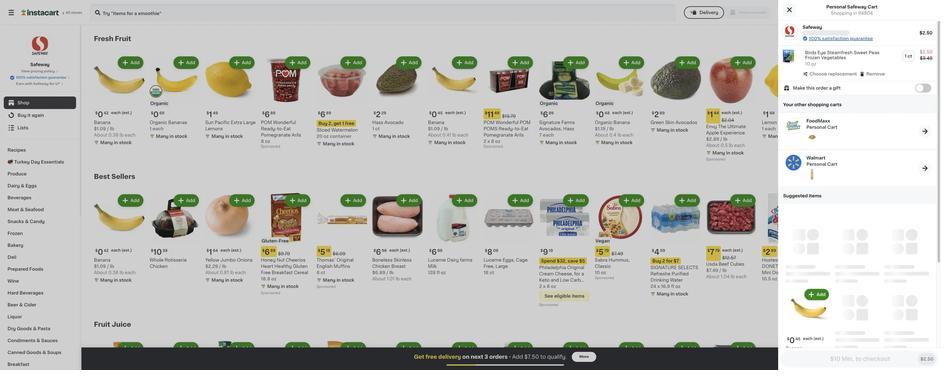 Task type: describe. For each thing, give the bounding box(es) containing it.
items for ritz fresh stacks original crackers
[[851, 297, 863, 301]]

2 item carousel region from the top
[[94, 170, 924, 314]]

many down $ 0 42 each (est.)
[[100, 140, 113, 145]]

0 horizontal spatial buy
[[18, 113, 26, 118]]

suggested items
[[784, 194, 822, 198]]

personal inside the personal safeway cart shopping in 94804
[[827, 5, 847, 9]]

hass avocado 1 ct
[[372, 120, 404, 131]]

6 up honey
[[265, 249, 270, 256]]

1 bag from the left
[[788, 264, 797, 269]]

$7.79 each (estimated) original price: $12.57 element
[[707, 246, 757, 261]]

oz inside 'ritz fresh stacks original crackers 8 x 1.48 oz'
[[836, 278, 841, 282]]

2 hostess from the left
[[874, 258, 892, 262]]

49 inside $ 11 49 $13.79 pom wonderful pom poms ready-to-eat pomegranate arils 2 x 8 oz
[[495, 111, 500, 115]]

more
[[580, 355, 589, 358]]

russet potato image
[[807, 132, 818, 143]]

8 inside 'ritz fresh stacks original crackers 8 x 1.48 oz'
[[818, 278, 821, 282]]

1 horizontal spatial $3.49
[[890, 252, 903, 256]]

breakfast inside breakfast link
[[8, 362, 29, 367]]

shop link
[[4, 97, 76, 109]]

$0.42 each (estimated) element for 0
[[94, 108, 145, 119]]

oz inside pom wonderful ready-to-eat pomegranate arils 8 oz
[[265, 139, 270, 143]]

extra
[[231, 120, 242, 125]]

each inside $ 0 48 each (est.)
[[613, 111, 622, 115]]

cart for foodmaxx personal cart
[[828, 125, 838, 130]]

sponsored badge image for 10.5 oz
[[874, 283, 893, 286]]

muffins
[[334, 264, 351, 269]]

$5.79 original price: $7.49 element
[[595, 246, 646, 257]]

service type group
[[684, 6, 772, 19]]

1.48
[[826, 278, 835, 282]]

2 inside $ 11 49 $13.79 pom wonderful pom poms ready-to-eat pomegranate arils 2 x 8 oz
[[484, 139, 487, 143]]

signature for avocados,
[[540, 120, 561, 125]]

09 for signature grapes, green, seedless
[[828, 111, 833, 115]]

$ 6 89 inside $6.89 original price: $9.79 element
[[262, 249, 276, 256]]

& for condiments
[[36, 338, 40, 343]]

many down the "16.9"
[[657, 292, 670, 296]]

oz inside lucerne dairy farms milk 128 fl oz
[[441, 271, 446, 275]]

organic bananas 1 each
[[150, 120, 187, 131]]

view for view all (40+)
[[852, 37, 863, 41]]

condiments
[[8, 338, 35, 343]]

safeway image
[[782, 24, 798, 40]]

dairy inside lucerne dairy farms milk 128 fl oz
[[447, 258, 459, 262]]

each inside $ 0 42 each (est.)
[[111, 111, 121, 115]]

canned goods & soups
[[8, 350, 61, 355]]

2 mini from the left
[[874, 271, 883, 275]]

gluten
[[293, 264, 308, 269]]

19 for 5
[[326, 249, 330, 253]]

each (est.) for $ 1 44
[[722, 111, 743, 115]]

x inside the signature selects refreshe purified drinking water 24 x 16.9 fl oz
[[658, 284, 660, 289]]

safeway down 94804 "popup button"
[[803, 25, 822, 29]]

make
[[793, 86, 806, 90]]

& for meat
[[20, 207, 24, 212]]

cheese,
[[555, 272, 573, 276]]

1 mini from the left
[[762, 271, 772, 275]]

(est.) inside $ 0 48 each (est.)
[[623, 111, 633, 115]]

cart for personal safeway cart shopping in 94804
[[868, 5, 878, 9]]

apple
[[707, 131, 720, 135]]

sponsored badge image for 6 ct
[[317, 285, 336, 289]]

personal for foodmaxx personal cart
[[807, 125, 827, 130]]

$ inside $ 9 19
[[541, 249, 543, 253]]

(est.) inside $1.44 each (estimated) original price: $2.04 element
[[732, 111, 743, 115]]

signature selects refreshe purified drinking water 24 x 16.9 fl oz
[[651, 266, 699, 289]]

8 inside pom wonderful ready-to-eat pomegranate arils 8 oz
[[261, 139, 264, 143]]

shopping
[[832, 11, 853, 15]]

2 hostess powdered donettes bag sugar mini donuts 10.5 oz from the left
[[874, 258, 922, 281]]

it
[[28, 113, 31, 118]]

buy for 6
[[319, 121, 328, 126]]

birds eye steamfresh sweet peas frozen vegetables 10 oz
[[806, 50, 880, 66]]

avocados
[[676, 120, 698, 125]]

10 inside birds eye steamfresh sweet peas frozen vegetables 10 oz
[[806, 62, 811, 66]]

84
[[213, 249, 218, 253]]

usda beef cubes $7.49 / lb about 1.04 lb each
[[707, 262, 747, 279]]

11:30am
[[877, 10, 896, 15]]

save
[[568, 259, 579, 263]]

banana inside banana $1.09 / lb about 0.41 lb each
[[428, 120, 445, 125]]

delivery for delivery by 11:20-11:30am
[[834, 10, 855, 15]]

selects
[[678, 266, 699, 270]]

sponsored badge image for 18.8 oz
[[261, 291, 280, 295]]

water
[[670, 278, 683, 282]]

/ down '$ 0 42'
[[107, 264, 109, 269]]

$ 1 44
[[708, 111, 719, 118]]

0 inside $0.48 each (estimated) element
[[599, 111, 604, 118]]

view pricing policy link
[[21, 69, 59, 74]]

breakfast inside the honey nut cheerios heart healthy gluten free breakfast cereal 18.8 oz
[[272, 271, 293, 275]]

each inside yellow jumbo onions $2.29 / lb about 0.81 lb each
[[235, 271, 246, 275]]

89 inside $2.89 original price: $3.49 element
[[771, 249, 777, 253]]

experience
[[721, 131, 745, 135]]

1 horizontal spatial 100%
[[809, 36, 822, 41]]

next
[[471, 354, 484, 359]]

ritz fresh stacks original crackers 8 x 1.48 oz
[[818, 266, 856, 282]]

x down 'keto'
[[543, 284, 546, 289]]

🦃 turkey day essentials link
[[4, 156, 76, 168]]

$5.19 original price: $6.69 element
[[818, 246, 869, 257]]

1 horizontal spatial $ 0 45 each (est.)
[[787, 337, 824, 344]]

1.01
[[387, 277, 395, 281]]

each inside envy the ultimate apple experience $2.89 / lb about 0.5 lb each
[[735, 143, 745, 148]]

$2.50 for $2.50 $3.49
[[920, 50, 933, 54]]

1 inside button
[[905, 54, 907, 58]]

$ inside $ 4 59
[[652, 249, 655, 253]]

6 left 96
[[376, 249, 381, 256]]

best
[[94, 173, 110, 180]]

& for dairy
[[21, 184, 24, 188]]

0.81
[[220, 271, 229, 275]]

honey
[[261, 258, 276, 262]]

snacks & candy
[[8, 219, 45, 224]]

this
[[807, 86, 815, 90]]

satisfaction inside button
[[26, 76, 47, 79]]

$3.49 inside $2.50 $3.49
[[921, 56, 933, 60]]

watermelon
[[332, 128, 358, 132]]

to- inside $ 11 49 $13.79 pom wonderful pom poms ready-to-eat pomegranate arils 2 x 8 oz
[[515, 127, 522, 131]]

cheerios
[[286, 258, 306, 262]]

guarantee inside 100% satisfaction guarantee link
[[850, 36, 874, 41]]

beef
[[719, 262, 729, 267]]

$ 6 89 for signature farms avocados, hass
[[541, 111, 554, 118]]

sponsored badge image for 10 oz
[[595, 276, 614, 280]]

healthy
[[275, 264, 292, 269]]

onions
[[237, 258, 253, 262]]

see eligible items button for 2 x 8 oz
[[540, 291, 590, 302]]

each inside organic bananas 1 each
[[153, 127, 164, 131]]

chicken for boneless
[[372, 264, 391, 269]]

arils inside pom wonderful ready-to-eat pomegranate arils 8 oz
[[292, 133, 301, 137]]

get
[[334, 121, 341, 126]]

personal for walmart personal cart
[[807, 162, 827, 167]]

see for 2 x 8 oz
[[545, 294, 554, 298]]

safeway down 100% satisfaction guarantee button
[[33, 82, 49, 86]]

ready- inside pom wonderful ready-to-eat pomegranate arils 8 oz
[[261, 127, 277, 131]]

$6.69
[[834, 252, 847, 256]]

many down sliced watermelon 20 oz container
[[323, 142, 336, 146]]

$ inside $ 5
[[819, 249, 822, 253]]

1 sugar from the left
[[798, 264, 811, 269]]

dry goods & pasta
[[8, 327, 50, 331]]

1 vertical spatial 10
[[153, 249, 162, 256]]

many down 0.5
[[713, 151, 726, 155]]

6 up sliced
[[321, 111, 326, 118]]

0 vertical spatial for
[[49, 82, 54, 86]]

3
[[485, 354, 488, 359]]

$1.09 inside banana $1.09 / lb about 0.41 lb each
[[428, 127, 440, 131]]

1 vertical spatial frozen
[[8, 231, 23, 236]]

6 up milk
[[432, 249, 437, 256]]

wine link
[[4, 275, 76, 287]]

seedless
[[834, 127, 854, 131]]

1 horizontal spatial $0.45 each (estimated) element
[[786, 334, 831, 345]]

5 for $ 5 19
[[321, 249, 325, 256]]

go to cart element for walmart personal cart
[[919, 162, 932, 175]]

hummus,
[[609, 258, 630, 262]]

hass inside hass avocado 1 ct
[[372, 120, 384, 125]]

free inside the honey nut cheerios heart healthy gluten free breakfast cereal 18.8 oz
[[261, 271, 271, 275]]

recipes
[[8, 148, 26, 152]]

buy for 4
[[653, 259, 662, 263]]

about inside yellow jumbo onions $2.29 / lb about 0.81 lb each
[[205, 271, 219, 275]]

many down "0.41"
[[434, 140, 447, 145]]

& for beer
[[19, 303, 23, 307]]

item carousel region containing fruit juice
[[94, 319, 924, 370]]

green,
[[818, 127, 833, 131]]

(40+)
[[870, 37, 882, 41]]

free,
[[484, 264, 495, 269]]

$ 5
[[819, 249, 827, 256]]

$7
[[674, 259, 679, 263]]

treatment tracker modal dialog
[[81, 348, 937, 370]]

$ 4 59
[[652, 249, 666, 256]]

about inside banana $1.09 / lb about 0.41 lb each
[[428, 133, 442, 137]]

0 vertical spatial beverages
[[8, 196, 32, 200]]

safeway up view pricing policy link
[[30, 62, 50, 67]]

large inside lucerne eggs, cage free, large 18 ct
[[496, 264, 508, 269]]

$ inside $ 5 19
[[318, 249, 321, 253]]

about down '$ 0 42'
[[94, 271, 107, 275]]

classic
[[595, 264, 611, 269]]

stores
[[71, 11, 82, 14]]

pom inside pom wonderful ready-to-eat pomegranate arils 8 oz
[[261, 120, 272, 125]]

11:20-
[[863, 10, 877, 15]]

ct inside "thomas' original english muffins 6 ct"
[[321, 271, 325, 275]]

0.5
[[721, 143, 728, 148]]

your
[[784, 102, 794, 107]]

fl inside lucerne dairy farms milk 128 fl oz
[[437, 271, 440, 275]]

sponsored badge image for 2 x 8 oz
[[484, 145, 503, 148]]

1.04
[[721, 275, 730, 279]]

89 inside $6.89 original price: $9.79 element
[[271, 249, 276, 253]]

spend $32, save $5
[[541, 259, 585, 263]]

0 vertical spatial free
[[345, 121, 355, 126]]

$ inside $ 0 69
[[151, 111, 153, 115]]

each inside boneless skinless chicken breast $6.89 / lb about 1.01 lb each
[[401, 277, 412, 281]]

essentials
[[41, 160, 64, 164]]

gift
[[833, 86, 841, 90]]

79 for 7
[[715, 249, 720, 253]]

$2.50 for $2.50
[[920, 31, 933, 35]]

go to cart element for foodmaxx personal cart
[[919, 125, 932, 138]]

turkey
[[14, 160, 30, 164]]

eligible for 2 x 8 oz
[[555, 294, 571, 298]]

1 vertical spatial for
[[667, 259, 673, 263]]

meat & seafood
[[8, 207, 44, 212]]

69
[[159, 111, 164, 115]]

& left pasta
[[33, 327, 37, 331]]

order
[[816, 86, 829, 90]]

$1.09 for 6
[[94, 127, 106, 131]]

fl inside the signature selects refreshe purified drinking water 24 x 16.9 fl oz
[[672, 284, 675, 289]]

safeway link
[[26, 33, 54, 68]]

eye
[[818, 50, 826, 55]]

instacart logo image
[[21, 9, 59, 16]]

container
[[330, 134, 352, 138]]

sponsored badge image for 8 oz
[[261, 145, 280, 148]]

about inside usda beef cubes $7.49 / lb about 1.04 lb each
[[707, 275, 720, 279]]

$ 6 89 for pom wonderful ready-to-eat pomegranate arils
[[262, 111, 276, 118]]

foodmaxx
[[807, 119, 831, 123]]

$5
[[580, 259, 585, 263]]

0 horizontal spatial $ 0 45 each (est.)
[[429, 111, 466, 118]]

6 inside "thomas' original english muffins 6 ct"
[[317, 271, 320, 275]]

$ 1 49 for lemon
[[764, 111, 775, 118]]

$ inside $ 0 48 each (est.)
[[597, 111, 599, 115]]

49 for sun pacific extra large lemons
[[213, 111, 218, 115]]

buy it again
[[18, 113, 44, 118]]

many down hass avocado 1 ct
[[379, 134, 391, 138]]

$ inside $ 0 42 each (est.)
[[95, 111, 98, 115]]

79 for 5
[[605, 249, 609, 253]]

1 hostess from the left
[[762, 258, 781, 262]]

$5.19 original price: $6.09 element
[[317, 246, 367, 257]]

$ inside $ 2 29
[[374, 111, 376, 115]]

safeway inside the personal safeway cart shopping in 94804
[[848, 5, 867, 9]]

$1.19
[[595, 127, 606, 131]]

1 horizontal spatial items
[[809, 194, 822, 198]]

1 hostess powdered donettes bag sugar mini donuts 10.5 oz from the left
[[762, 258, 811, 281]]

organic up avocados,
[[540, 101, 558, 106]]

chicken for whole
[[150, 264, 168, 269]]

/ inside boneless skinless chicken breast $6.89 / lb about 1.01 lb each
[[387, 271, 389, 275]]

$2.04
[[722, 118, 735, 122]]

snacks
[[8, 219, 24, 224]]

oz inside the honey nut cheerios heart healthy gluten free breakfast cereal 18.8 oz
[[271, 277, 277, 281]]

$ 8 09 for lucerne eggs, cage free, large
[[485, 249, 499, 256]]

pomegranate inside $ 11 49 $13.79 pom wonderful pom poms ready-to-eat pomegranate arils 2 x 8 oz
[[484, 133, 513, 137]]

original inside 'ritz fresh stacks original crackers 8 x 1.48 oz'
[[818, 272, 835, 276]]

29
[[382, 111, 386, 115]]

94804 inside "popup button"
[[789, 10, 805, 15]]

oz inside sliced watermelon 20 oz container
[[324, 134, 329, 138]]

2 donettes from the left
[[874, 264, 899, 269]]

1 vertical spatial beverages
[[20, 291, 44, 295]]

2 bag from the left
[[900, 264, 908, 269]]

steamfresh
[[828, 50, 853, 55]]

more button
[[572, 352, 597, 362]]

& for snacks
[[25, 219, 29, 224]]

1 donettes from the left
[[762, 264, 787, 269]]

view for view pricing policy
[[21, 70, 30, 73]]

$7.50
[[525, 354, 539, 359]]

2 10.5 from the left
[[874, 277, 883, 281]]

many down avocados,
[[546, 140, 558, 145]]

(est.) inside the "$1.84 each (estimated)" element
[[231, 249, 241, 252]]

product group
[[779, 46, 937, 81]]

$1.84 each (estimated) element
[[205, 246, 256, 257]]

organic inside organic bananas 1 each
[[150, 120, 167, 125]]

(est.) inside $6.96 each (estimated) element
[[400, 249, 410, 252]]

0 vertical spatial fresh
[[94, 35, 113, 42]]

organic inside organic banana $1.19 / lb about 0.4 lb each
[[595, 120, 613, 125]]

0 horizontal spatial $3.49
[[779, 252, 792, 256]]

buy 2, get 1 free
[[319, 121, 355, 126]]

policy
[[44, 70, 55, 73]]

$1.44 each (estimated) original price: $2.04 element
[[707, 108, 757, 123]]

$6.09
[[333, 252, 346, 256]]

for inside philadelphia original cream cheese, for a keto and low carb lifestyle
[[575, 272, 581, 276]]

18
[[484, 271, 489, 275]]

see eligible items button for 8 x 1.48 oz
[[818, 293, 869, 304]]

$11.49 original price: $13.79 element
[[484, 108, 535, 119]]

again
[[32, 113, 44, 118]]

$ inside the $ 5 79
[[597, 249, 599, 253]]

1 vertical spatial 45
[[796, 337, 801, 341]]



Task type: vqa. For each thing, say whether or not it's contained in the screenshot.
the $ 4 99 in the right bottom of the page
no



Task type: locate. For each thing, give the bounding box(es) containing it.
prepared foods
[[8, 267, 43, 271]]

satisfaction up steamfresh
[[823, 36, 849, 41]]

$0.42 each (estimated) element
[[94, 108, 145, 119], [94, 246, 145, 257]]

$ inside the "$ 1 19"
[[875, 111, 877, 115]]

0 horizontal spatial hostess
[[762, 258, 781, 262]]

personal down foodmaxx
[[807, 125, 827, 130]]

10 inside sabra hummus, classic 10 oz
[[595, 271, 600, 275]]

pomegranate inside pom wonderful ready-to-eat pomegranate arils 8 oz
[[261, 133, 291, 137]]

0.38 for 10
[[108, 271, 119, 275]]

$ 8 09 for signature grapes, green, seedless
[[819, 111, 833, 118]]

$ 8 09 up the free,
[[485, 249, 499, 256]]

49 for lemon
[[770, 111, 775, 115]]

cart inside the personal safeway cart shopping in 94804
[[868, 5, 878, 9]]

sweet
[[854, 50, 868, 55]]

1 chicken from the left
[[150, 264, 168, 269]]

2 horizontal spatial pom
[[520, 120, 531, 125]]

each (est.) up $12.57
[[723, 249, 744, 252]]

2 banana $1.09 / lb about 0.38 lb each from the top
[[94, 258, 136, 275]]

2 sugar from the left
[[909, 264, 922, 269]]

0 horizontal spatial eligible
[[555, 294, 571, 298]]

0 horizontal spatial pomegranate
[[261, 133, 291, 137]]

0 horizontal spatial $ 2 89
[[652, 111, 665, 118]]

goods for dry
[[17, 327, 32, 331]]

seafood
[[25, 207, 44, 212]]

1 vertical spatial 7
[[710, 249, 715, 256]]

original up "muffins"
[[337, 258, 354, 262]]

1 vertical spatial fl
[[672, 284, 675, 289]]

each inside signature farms avocados, hass 7 each
[[543, 133, 554, 137]]

1 pomegranate from the left
[[261, 133, 291, 137]]

banana $1.09 / lb about 0.38 lb each for 10
[[94, 258, 136, 275]]

1 horizontal spatial eligible
[[833, 297, 850, 301]]

0 vertical spatial $ 8 09
[[819, 111, 833, 118]]

condiments & sauces
[[8, 338, 58, 343]]

see inside product group
[[545, 294, 554, 298]]

$ inside the $ 6 96
[[374, 249, 376, 253]]

see for 8 x 1.48 oz
[[823, 297, 832, 301]]

to- inside pom wonderful ready-to-eat pomegranate arils 8 oz
[[277, 127, 284, 131]]

about inside boneless skinless chicken breast $6.89 / lb about 1.01 lb each
[[372, 277, 386, 281]]

each (est.) for $ 7 79
[[723, 249, 744, 252]]

boneless skinless chicken breast $6.89 / lb about 1.01 lb each
[[372, 258, 412, 281]]

personal inside foodmaxx personal cart
[[807, 125, 827, 130]]

lucerne for 8
[[484, 258, 502, 262]]

each (est.) inside $1.44 each (estimated) original price: $2.04 element
[[722, 111, 743, 115]]

10 down birds
[[806, 62, 811, 66]]

0 vertical spatial $0.45 each (estimated) element
[[428, 108, 479, 119]]

each (est.) inside the $7.79 each (estimated) original price: $12.57 element
[[723, 249, 744, 252]]

2 arils from the left
[[515, 133, 524, 137]]

$ inside "$ 7 79"
[[708, 249, 710, 253]]

0.41
[[443, 133, 452, 137]]

2 vertical spatial for
[[575, 272, 581, 276]]

/ down beef
[[720, 268, 722, 273]]

safeway
[[848, 5, 867, 9], [803, 25, 822, 29], [30, 62, 50, 67], [33, 82, 49, 86]]

signature inside signature grapes, green, seedless
[[818, 120, 839, 125]]

organic up the 69
[[150, 101, 168, 106]]

see eligible items down low
[[545, 294, 585, 298]]

/ inside envy the ultimate apple experience $2.89 / lb about 0.5 lb each
[[721, 137, 723, 141]]

9
[[543, 249, 548, 256]]

0 horizontal spatial 5
[[321, 249, 325, 256]]

1 horizontal spatial ready-
[[499, 127, 515, 131]]

view
[[852, 37, 863, 41], [21, 70, 30, 73]]

19 inside $ 5 19
[[326, 249, 330, 253]]

delivery for delivery
[[700, 10, 719, 15]]

$ inside $ 10 39
[[151, 249, 153, 253]]

item carousel region
[[94, 33, 924, 165], [94, 170, 924, 314], [94, 319, 924, 370]]

view pricing policy
[[21, 70, 55, 73]]

hass down farms
[[564, 127, 575, 131]]

19 inside $ 9 19
[[549, 249, 553, 253]]

items right the suggested
[[809, 194, 822, 198]]

/ inside banana $1.09 / lb about 0.41 lb each
[[441, 127, 443, 131]]

vegan
[[596, 239, 610, 243]]

each
[[111, 111, 121, 115], [445, 111, 455, 115], [613, 111, 622, 115], [722, 111, 732, 115], [153, 127, 164, 131], [765, 127, 776, 131], [125, 133, 136, 137], [458, 133, 469, 137], [543, 133, 554, 137], [623, 133, 634, 137], [735, 143, 745, 148], [111, 249, 121, 252], [221, 249, 230, 252], [390, 249, 399, 252], [723, 249, 732, 252], [125, 271, 136, 275], [235, 271, 246, 275], [736, 275, 747, 279], [401, 277, 412, 281], [804, 337, 813, 341]]

0 horizontal spatial donettes
[[762, 264, 787, 269]]

about left "0.41"
[[428, 133, 442, 137]]

2 donuts from the left
[[884, 271, 900, 275]]

get
[[414, 354, 425, 359]]

english
[[317, 264, 333, 269]]

cart inside foodmaxx personal cart
[[828, 125, 838, 130]]

honey nut cheerios heart healthy gluten free breakfast cereal 18.8 oz
[[261, 258, 308, 281]]

0 horizontal spatial 49
[[213, 111, 218, 115]]

wonderful inside $ 11 49 $13.79 pom wonderful pom poms ready-to-eat pomegranate arils 2 x 8 oz
[[496, 120, 519, 125]]

1 vertical spatial personal
[[807, 125, 827, 130]]

1 0.38 from the top
[[108, 133, 119, 137]]

1 vertical spatial $ 2 89
[[764, 249, 777, 256]]

1 vertical spatial $2.50
[[920, 50, 933, 54]]

1 vertical spatial $7.49
[[707, 268, 719, 273]]

in inside the personal safeway cart shopping in 94804
[[854, 11, 858, 15]]

3 5 from the left
[[822, 249, 827, 256]]

1 horizontal spatial see eligible items button
[[818, 293, 869, 304]]

qualify.
[[548, 354, 567, 359]]

1 horizontal spatial free
[[426, 354, 437, 359]]

& left eggs
[[21, 184, 24, 188]]

many down organic bananas 1 each
[[156, 134, 169, 138]]

/
[[107, 127, 109, 131], [441, 127, 443, 131], [607, 127, 609, 131], [721, 137, 723, 141], [107, 264, 109, 269], [219, 264, 221, 269], [720, 268, 722, 273], [387, 271, 389, 275]]

1 horizontal spatial 10.5
[[874, 277, 883, 281]]

signature for green,
[[818, 120, 839, 125]]

sliced watermelon 20 oz container
[[317, 128, 358, 138]]

1 inside organic bananas 1 each
[[150, 127, 152, 131]]

& left soups
[[42, 350, 46, 355]]

0 vertical spatial original
[[337, 258, 354, 262]]

/ inside organic banana $1.19 / lb about 0.4 lb each
[[607, 127, 609, 131]]

8 inside $ 11 49 $13.79 pom wonderful pom poms ready-to-eat pomegranate arils 2 x 8 oz
[[491, 139, 494, 143]]

$ 6 89 up '2,'
[[318, 111, 331, 118]]

1 horizontal spatial 7
[[710, 249, 715, 256]]

organic up "48"
[[596, 101, 614, 106]]

your other shopping carts
[[784, 102, 842, 107]]

pom up poms
[[484, 120, 495, 125]]

about down $ 0 42 each (est.)
[[94, 133, 107, 137]]

49 up sun
[[213, 111, 218, 115]]

1 vertical spatial 42
[[104, 249, 109, 253]]

$1.09 for 5
[[94, 264, 106, 269]]

meat & seafood link
[[4, 204, 76, 216]]

1 wonderful from the left
[[273, 120, 296, 125]]

/ down $ 0 42 each (est.)
[[107, 127, 109, 131]]

hard beverages link
[[4, 287, 76, 299]]

delivery by 11:20-11:30am
[[834, 10, 896, 15]]

frozen up bakery
[[8, 231, 23, 236]]

1 horizontal spatial fruit
[[115, 35, 131, 42]]

7 inside signature farms avocados, hass 7 each
[[540, 133, 542, 137]]

1 go to cart image from the top
[[922, 128, 929, 135]]

dairy & eggs
[[8, 184, 37, 188]]

0.38 down $ 0 42 each (est.)
[[108, 133, 119, 137]]

2 5 from the left
[[599, 249, 604, 256]]

1 horizontal spatial large
[[496, 264, 508, 269]]

19 for 9
[[549, 249, 553, 253]]

many down english
[[323, 278, 336, 282]]

pasta
[[38, 327, 50, 331]]

product group containing 4
[[651, 193, 702, 298]]

1 signature from the left
[[540, 120, 561, 125]]

grapes,
[[840, 120, 857, 125]]

6 up avocados,
[[543, 111, 548, 118]]

1 horizontal spatial chicken
[[372, 264, 391, 269]]

7 inside the $7.79 each (estimated) original price: $12.57 element
[[710, 249, 715, 256]]

$6.96 each (estimated) element
[[372, 246, 423, 257]]

bodycology fragrance mist, cozy fireside s'more image
[[807, 169, 818, 180]]

100% up the earn
[[16, 76, 26, 79]]

1 vertical spatial banana $1.09 / lb about 0.38 lb each
[[94, 258, 136, 275]]

free up $6.89 original price: $9.79 element
[[279, 239, 289, 243]]

0 horizontal spatial guarantee
[[48, 76, 66, 79]]

philadelphia
[[540, 266, 567, 270]]

many down '18.8'
[[267, 284, 280, 289]]

19 for 1
[[881, 111, 886, 115]]

organic
[[150, 101, 168, 106], [540, 101, 558, 106], [596, 101, 614, 106], [150, 120, 167, 125], [595, 120, 613, 125]]

choose replacement button
[[803, 71, 858, 77]]

(est.) inside the $7.79 each (estimated) original price: $12.57 element
[[733, 249, 744, 252]]

/ inside yellow jumbo onions $2.29 / lb about 0.81 lb each
[[219, 264, 221, 269]]

frozen inside birds eye steamfresh sweet peas frozen vegetables 10 oz
[[806, 55, 821, 60]]

each (est.) up $2.04
[[722, 111, 743, 115]]

1 horizontal spatial 94804
[[859, 11, 874, 15]]

2 eat from the left
[[522, 127, 529, 131]]

many down 0.81 on the bottom left of the page
[[212, 278, 224, 282]]

48
[[605, 111, 610, 115]]

1 inside lemon 1 each
[[762, 127, 764, 131]]

see eligible items for 8 x 1.48 oz
[[823, 297, 863, 301]]

pacific
[[215, 120, 230, 125]]

liquor link
[[4, 311, 76, 323]]

x
[[488, 139, 490, 143], [822, 278, 825, 282], [543, 284, 546, 289], [658, 284, 660, 289]]

49 up lemon
[[770, 111, 775, 115]]

1 horizontal spatial hostess
[[874, 258, 892, 262]]

x left "1.48"
[[822, 278, 825, 282]]

each inside organic banana $1.19 / lb about 0.4 lb each
[[623, 133, 634, 137]]

sun
[[205, 120, 214, 125]]

89
[[271, 111, 276, 115], [326, 111, 331, 115], [549, 111, 554, 115], [660, 111, 665, 115], [271, 249, 276, 253], [438, 249, 443, 253], [771, 249, 777, 253]]

$7.49 inside usda beef cubes $7.49 / lb about 1.04 lb each
[[707, 268, 719, 273]]

goods up condiments
[[17, 327, 32, 331]]

many down lemon 1 each
[[769, 134, 781, 138]]

🦃 turkey day essentials
[[8, 160, 64, 164]]

$13.79
[[502, 114, 516, 118]]

09 for lucerne eggs, cage free, large
[[493, 249, 499, 253]]

1 horizontal spatial bag
[[900, 264, 908, 269]]

about down $6.89
[[372, 277, 386, 281]]

1 49 from the left
[[213, 111, 218, 115]]

recipes link
[[4, 144, 76, 156]]

1 eat from the left
[[284, 127, 291, 131]]

0 horizontal spatial fl
[[437, 271, 440, 275]]

0 horizontal spatial 10
[[153, 249, 162, 256]]

sponsored badge image
[[261, 145, 280, 148], [484, 145, 503, 148], [707, 158, 726, 161], [595, 276, 614, 280], [874, 283, 893, 286], [317, 285, 336, 289], [261, 291, 280, 295], [540, 303, 559, 307], [818, 306, 837, 309]]

ct down $ 2 29
[[375, 127, 380, 131]]

1 vertical spatial free
[[261, 271, 271, 275]]

0 horizontal spatial $7.49
[[612, 252, 624, 256]]

1 go to cart element from the top
[[919, 125, 932, 138]]

0 horizontal spatial dairy
[[8, 184, 20, 188]]

3 pom from the left
[[520, 120, 531, 125]]

1 banana $1.09 / lb about 0.38 lb each from the top
[[94, 120, 136, 137]]

goods down condiments & sauces at the left bottom of page
[[26, 350, 41, 355]]

candy
[[30, 219, 45, 224]]

0 vertical spatial $ 2 89
[[652, 111, 665, 118]]

5 up the sabra
[[599, 249, 604, 256]]

many down green
[[657, 128, 670, 132]]

on
[[463, 354, 470, 359]]

items for philadelphia original cream cheese, for a keto and low carb lifestyle
[[572, 294, 585, 298]]

$ inside '$ 0 42'
[[95, 249, 98, 253]]

42 for $ 0 42 each (est.)
[[104, 111, 109, 115]]

x inside $ 11 49 $13.79 pom wonderful pom poms ready-to-eat pomegranate arils 2 x 8 oz
[[488, 139, 490, 143]]

pom down $11.49 original price: $13.79 element
[[520, 120, 531, 125]]

a inside philadelphia original cream cheese, for a keto and low carb lifestyle
[[582, 272, 584, 276]]

10
[[806, 62, 811, 66], [153, 249, 162, 256], [595, 271, 600, 275]]

about inside organic banana $1.19 / lb about 0.4 lb each
[[595, 133, 609, 137]]

cart for walmart personal cart
[[828, 162, 838, 167]]

0 vertical spatial satisfaction
[[823, 36, 849, 41]]

6
[[265, 111, 270, 118], [321, 111, 326, 118], [543, 111, 548, 118], [265, 249, 270, 256], [376, 249, 381, 256], [432, 249, 437, 256], [317, 271, 320, 275]]

ct
[[908, 54, 913, 58], [375, 127, 380, 131], [321, 271, 325, 275], [490, 271, 494, 275]]

1 ct button
[[903, 51, 915, 61]]

2 42 from the top
[[104, 249, 109, 253]]

1 79 from the left
[[605, 249, 609, 253]]

0 horizontal spatial 45
[[438, 111, 443, 115]]

banana $1.09 / lb about 0.38 lb each down $ 0 42 each (est.)
[[94, 120, 136, 137]]

0 vertical spatial banana $1.09 / lb about 0.38 lb each
[[94, 120, 136, 137]]

🦃
[[8, 160, 13, 164]]

items down crackers
[[851, 297, 863, 301]]

6 up pom wonderful ready-to-eat pomegranate arils 8 oz
[[265, 111, 270, 118]]

arils left 20
[[292, 133, 301, 137]]

1 horizontal spatial to-
[[515, 127, 522, 131]]

product group containing 11
[[484, 55, 535, 150]]

1 vertical spatial dairy
[[447, 258, 459, 262]]

49 right 11
[[495, 111, 500, 115]]

many in stock inside product group
[[657, 292, 689, 296]]

0 horizontal spatial $0.45 each (estimated) element
[[428, 108, 479, 119]]

1 vertical spatial breakfast
[[8, 362, 29, 367]]

dairy down produce
[[8, 184, 20, 188]]

buy up sliced
[[319, 121, 328, 126]]

7 down avocados,
[[540, 133, 542, 137]]

24
[[651, 284, 657, 289]]

59
[[661, 249, 666, 253]]

fl right the 128
[[437, 271, 440, 275]]

0 horizontal spatial wonderful
[[273, 120, 296, 125]]

add inside get free delivery on next 3 orders • add $7.50 to qualify.
[[513, 354, 523, 359]]

each (est.) for $ 1 84
[[221, 249, 241, 252]]

1 vertical spatial fresh
[[828, 266, 840, 270]]

1 to- from the left
[[277, 127, 284, 131]]

product group
[[94, 55, 145, 147], [150, 55, 200, 141], [205, 55, 256, 141], [261, 55, 312, 150], [317, 55, 367, 148], [372, 55, 423, 141], [428, 55, 479, 147], [484, 55, 535, 150], [540, 55, 590, 147], [595, 55, 646, 147], [651, 55, 702, 134], [707, 55, 757, 163], [762, 55, 813, 141], [818, 55, 869, 147], [874, 55, 924, 141], [94, 193, 145, 285], [150, 193, 200, 270], [205, 193, 256, 285], [261, 193, 312, 297], [317, 193, 367, 290], [372, 193, 423, 282], [428, 193, 479, 276], [484, 193, 535, 276], [540, 193, 590, 309], [595, 193, 646, 282], [651, 193, 702, 298], [707, 193, 757, 280], [762, 193, 813, 282], [818, 193, 869, 311], [874, 193, 924, 288], [786, 288, 831, 370], [94, 341, 145, 370], [150, 341, 200, 370], [205, 341, 256, 370], [261, 341, 312, 370], [317, 341, 367, 370], [372, 341, 423, 370], [428, 341, 479, 370], [484, 341, 535, 370], [540, 341, 590, 370], [595, 341, 646, 370], [651, 341, 702, 370], [707, 341, 757, 370], [762, 341, 813, 370], [818, 341, 869, 370], [874, 341, 924, 370]]

many down '$ 0 42'
[[100, 278, 113, 282]]

$ 6 89 up milk
[[429, 249, 443, 256]]

2 ready- from the left
[[499, 127, 515, 131]]

09 down carts
[[828, 111, 833, 115]]

0 horizontal spatial chicken
[[150, 264, 168, 269]]

0 vertical spatial 100% satisfaction guarantee
[[809, 36, 874, 41]]

94804 inside the personal safeway cart shopping in 94804
[[859, 11, 874, 15]]

see down "1.48"
[[823, 297, 832, 301]]

1 inside hass avocado 1 ct
[[372, 127, 374, 131]]

2
[[376, 111, 381, 118], [655, 111, 659, 118], [484, 139, 487, 143], [766, 249, 771, 256], [663, 259, 666, 263], [540, 284, 542, 289]]

canned
[[8, 350, 25, 355]]

2 pomegranate from the left
[[484, 133, 513, 137]]

0 vertical spatial 10
[[806, 62, 811, 66]]

lucerne inside lucerne eggs, cage free, large 18 ct
[[484, 258, 502, 262]]

0 vertical spatial personal
[[827, 5, 847, 9]]

bakery link
[[4, 239, 76, 251]]

$ 6 89 for lucerne dairy farms milk
[[429, 249, 443, 256]]

view left pricing
[[21, 70, 30, 73]]

/ inside usda beef cubes $7.49 / lb about 1.04 lb each
[[720, 268, 722, 273]]

100% satisfaction guarantee up steamfresh
[[809, 36, 874, 41]]

wonderful inside pom wonderful ready-to-eat pomegranate arils 8 oz
[[273, 120, 296, 125]]

0 vertical spatial breakfast
[[272, 271, 293, 275]]

a left gift
[[830, 86, 832, 90]]

for up 'carb' on the bottom of the page
[[575, 272, 581, 276]]

3 49 from the left
[[770, 111, 775, 115]]

eat inside $ 11 49 $13.79 pom wonderful pom poms ready-to-eat pomegranate arils 2 x 8 oz
[[522, 127, 529, 131]]

1 horizontal spatial 49
[[495, 111, 500, 115]]

5 for $ 5
[[822, 249, 827, 256]]

1 10.5 from the left
[[762, 277, 771, 281]]

0 horizontal spatial 09
[[493, 249, 499, 253]]

$ 1 49 for sun pacific extra large lemons
[[207, 111, 218, 118]]

choose replacement
[[810, 72, 858, 76]]

safeway logo image
[[26, 33, 54, 60]]

42 inside '$ 0 42'
[[104, 249, 109, 253]]

dairy left farms
[[447, 258, 459, 262]]

0 vertical spatial 0.38
[[108, 133, 119, 137]]

5 up thomas'
[[321, 249, 325, 256]]

$ 1 49 up sun
[[207, 111, 218, 118]]

1 horizontal spatial dairy
[[447, 258, 459, 262]]

2 horizontal spatial 19
[[881, 111, 886, 115]]

09 up the free,
[[493, 249, 499, 253]]

1 horizontal spatial powdered
[[893, 258, 915, 262]]

go to cart image
[[922, 128, 929, 135], [922, 164, 929, 172]]

1 42 from the top
[[104, 111, 109, 115]]

0 horizontal spatial large
[[243, 120, 256, 125]]

beer
[[8, 303, 18, 307]]

mini
[[762, 271, 772, 275], [874, 271, 883, 275]]

100% satisfaction guarantee inside 100% satisfaction guarantee button
[[16, 76, 66, 79]]

usda
[[707, 262, 718, 267]]

2 to- from the left
[[515, 127, 522, 131]]

fruit
[[115, 35, 131, 42], [94, 321, 110, 328]]

go to cart image for walmart personal cart
[[922, 164, 929, 172]]

banana $1.09 / lb about 0.38 lb each for 0
[[94, 120, 136, 137]]

2 go to cart image from the top
[[922, 164, 929, 172]]

1 horizontal spatial 79
[[715, 249, 720, 253]]

1 5 from the left
[[321, 249, 325, 256]]

delivery inside button
[[700, 10, 719, 15]]

signature up avocados,
[[540, 120, 561, 125]]

sellers
[[111, 173, 135, 180]]

1 horizontal spatial $ 1 49
[[764, 111, 775, 118]]

0.38
[[108, 133, 119, 137], [108, 271, 119, 275]]

delivery by 11:20-11:30am link
[[824, 9, 896, 16]]

product group containing 9
[[540, 193, 590, 309]]

about inside envy the ultimate apple experience $2.89 / lb about 0.5 lb each
[[707, 143, 720, 148]]

1 vertical spatial $ 0 45 each (est.)
[[787, 337, 824, 344]]

100% up birds
[[809, 36, 822, 41]]

arils down $13.79
[[515, 133, 524, 137]]

0 vertical spatial view
[[852, 37, 863, 41]]

green
[[651, 120, 665, 125]]

$ 8 09
[[819, 111, 833, 118], [485, 249, 499, 256]]

$6.89 original price: $9.79 element
[[261, 246, 312, 257]]

produce link
[[4, 168, 76, 180]]

$0.45 each (estimated) element
[[428, 108, 479, 119], [786, 334, 831, 345]]

2 horizontal spatial for
[[667, 259, 673, 263]]

2 lucerne from the left
[[484, 258, 502, 262]]

frozen down birds
[[806, 55, 821, 60]]

add button
[[119, 57, 143, 68], [174, 57, 199, 68], [230, 57, 254, 68], [286, 57, 310, 68], [341, 57, 366, 68], [397, 57, 421, 68], [453, 57, 477, 68], [508, 57, 533, 68], [564, 57, 588, 68], [620, 57, 644, 68], [676, 57, 700, 68], [731, 57, 755, 68], [787, 57, 811, 68], [898, 57, 923, 68], [119, 195, 143, 206], [174, 195, 199, 206], [230, 195, 254, 206], [286, 195, 310, 206], [341, 195, 366, 206], [397, 195, 421, 206], [453, 195, 477, 206], [508, 195, 533, 206], [564, 195, 588, 206], [620, 195, 644, 206], [676, 195, 700, 206], [731, 195, 755, 206], [787, 195, 811, 206], [843, 195, 867, 206], [898, 195, 923, 206], [805, 289, 829, 300], [119, 343, 143, 354], [174, 343, 199, 354], [230, 343, 254, 354], [286, 343, 310, 354], [341, 343, 366, 354], [397, 343, 421, 354], [453, 343, 477, 354], [508, 343, 533, 354], [564, 343, 588, 354], [620, 343, 644, 354], [676, 343, 700, 354], [731, 343, 755, 354], [787, 343, 811, 354], [843, 343, 867, 354], [898, 343, 923, 354]]

ct down english
[[321, 271, 325, 275]]

2 $ 1 49 from the left
[[764, 111, 775, 118]]

free right the get
[[426, 354, 437, 359]]

$9.79
[[278, 252, 290, 256]]

2 powdered from the left
[[893, 258, 915, 262]]

original for muffins
[[337, 258, 354, 262]]

0 horizontal spatial see eligible items button
[[540, 291, 590, 302]]

0 vertical spatial 42
[[104, 111, 109, 115]]

1 pom from the left
[[261, 120, 272, 125]]

& right meat at the bottom
[[20, 207, 24, 212]]

2 79 from the left
[[715, 249, 720, 253]]

0 vertical spatial a
[[830, 86, 832, 90]]

0 vertical spatial 100%
[[809, 36, 822, 41]]

personal down walmart
[[807, 162, 827, 167]]

1 arils from the left
[[292, 133, 301, 137]]

view inside view all (40+) popup button
[[852, 37, 863, 41]]

1 vertical spatial $0.42 each (estimated) element
[[94, 246, 145, 257]]

ct right 18
[[490, 271, 494, 275]]

2 chicken from the left
[[372, 264, 391, 269]]

2 horizontal spatial items
[[851, 297, 863, 301]]

45
[[438, 111, 443, 115], [796, 337, 801, 341]]

2 vertical spatial 10
[[595, 271, 600, 275]]

0 horizontal spatial for
[[49, 82, 54, 86]]

product group containing 7
[[707, 193, 757, 280]]

$ inside $ 1 44
[[708, 111, 710, 115]]

pom right extra
[[261, 120, 272, 125]]

1 vertical spatial original
[[568, 266, 585, 270]]

2 go to cart element from the top
[[919, 162, 932, 175]]

guarantee inside 100% satisfaction guarantee button
[[48, 76, 66, 79]]

large right extra
[[243, 120, 256, 125]]

0 horizontal spatial view
[[21, 70, 30, 73]]

original for cheese,
[[568, 266, 585, 270]]

0 vertical spatial cart
[[868, 5, 878, 9]]

0.38 for 0
[[108, 133, 119, 137]]

beverages link
[[4, 192, 76, 204]]

jumbo
[[220, 258, 236, 262]]

shop
[[18, 101, 29, 105]]

0 horizontal spatial lucerne
[[428, 258, 446, 262]]

ready- inside $ 11 49 $13.79 pom wonderful pom poms ready-to-eat pomegranate arils 2 x 8 oz
[[499, 127, 515, 131]]

$ 2 89 inside $2.89 original price: $3.49 element
[[764, 249, 777, 256]]

100% satisfaction guarantee
[[809, 36, 874, 41], [16, 76, 66, 79]]

1 lucerne from the left
[[428, 258, 446, 262]]

& inside "link"
[[25, 219, 29, 224]]

$7.49 up hummus,
[[612, 252, 624, 256]]

lucerne for 6
[[428, 258, 446, 262]]

fresh fruit
[[94, 35, 131, 42]]

product group containing 10
[[150, 193, 200, 270]]

0 vertical spatial dairy
[[8, 184, 20, 188]]

fl
[[437, 271, 440, 275], [672, 284, 675, 289]]

2 horizontal spatial 10
[[806, 62, 811, 66]]

$ inside $ 1 84
[[207, 249, 209, 253]]

many down "1.48"
[[824, 286, 837, 290]]

7
[[540, 133, 542, 137], [710, 249, 715, 256]]

100% satisfaction guarantee down view pricing policy link
[[16, 76, 66, 79]]

lucerne up the free,
[[484, 258, 502, 262]]

goods for canned
[[26, 350, 41, 355]]

go to cart element
[[919, 125, 932, 138], [919, 162, 932, 175]]

free up '18.8'
[[261, 271, 271, 275]]

0 vertical spatial $7.49
[[612, 252, 624, 256]]

79 down vegan
[[605, 249, 609, 253]]

oz inside the signature selects refreshe purified drinking water 24 x 16.9 fl oz
[[676, 284, 681, 289]]

79 up usda
[[715, 249, 720, 253]]

1 donuts from the left
[[773, 271, 789, 275]]

$7.49 down usda
[[707, 268, 719, 273]]

0 horizontal spatial hass
[[372, 120, 384, 125]]

1 horizontal spatial sugar
[[909, 264, 922, 269]]

2 signature from the left
[[818, 120, 839, 125]]

rotisserie
[[165, 258, 187, 262]]

stacks
[[841, 266, 856, 270]]

signature up green,
[[818, 120, 839, 125]]

breakfast down healthy
[[272, 271, 293, 275]]

3 item carousel region from the top
[[94, 319, 924, 370]]

each (est.) for $ 0 42
[[111, 249, 132, 252]]

0 vertical spatial fruit
[[115, 35, 131, 42]]

breakfast down canned
[[8, 362, 29, 367]]

None search field
[[90, 4, 676, 21]]

0 vertical spatial 09
[[828, 111, 833, 115]]

large inside sun pacific extra large lemons
[[243, 120, 256, 125]]

guarantee up sweet on the right of page
[[850, 36, 874, 41]]

$ 0 42 each (est.)
[[95, 111, 132, 118]]

$2.89 original price: $3.49 element
[[762, 246, 813, 257]]

0 horizontal spatial donuts
[[773, 271, 789, 275]]

each (est.) for $ 6 96
[[390, 249, 410, 252]]

0 horizontal spatial $ 8 09
[[485, 249, 499, 256]]

1 horizontal spatial donuts
[[884, 271, 900, 275]]

1 horizontal spatial buy
[[319, 121, 328, 126]]

79 inside the $ 5 79
[[605, 249, 609, 253]]

0 vertical spatial free
[[279, 239, 289, 243]]

each inside banana $1.09 / lb about 0.41 lb each
[[458, 133, 469, 137]]

oz inside sabra hummus, classic 10 oz
[[601, 271, 607, 275]]

birds eye steamfresh sweet peas frozen vegetables image
[[782, 50, 796, 63]]

many down lemons
[[212, 134, 224, 138]]

2 pom from the left
[[484, 120, 495, 125]]

see eligible items for 2 x 8 oz
[[545, 294, 585, 298]]

main content containing 0
[[81, 25, 937, 370]]

hass inside signature farms avocados, hass 7 each
[[564, 127, 575, 131]]

1 horizontal spatial a
[[830, 86, 832, 90]]

1 horizontal spatial $ 8 09
[[819, 111, 833, 118]]

1 $ 1 49 from the left
[[207, 111, 218, 118]]

1 horizontal spatial 5
[[599, 249, 604, 256]]

100% satisfaction guarantee link
[[809, 35, 874, 42]]

banana inside organic banana $1.19 / lb about 0.4 lb each
[[614, 120, 630, 125]]

eligible for 8 x 1.48 oz
[[833, 297, 850, 301]]

1 ready- from the left
[[261, 127, 277, 131]]

for left $7
[[667, 259, 673, 263]]

about down $2.29 in the bottom left of the page
[[205, 271, 219, 275]]

free up watermelon
[[345, 121, 355, 126]]

5
[[321, 249, 325, 256], [599, 249, 604, 256], [822, 249, 827, 256]]

$ inside $ 11 49 $13.79 pom wonderful pom poms ready-to-eat pomegranate arils 2 x 8 oz
[[485, 111, 488, 115]]

0 horizontal spatial signature
[[540, 120, 561, 125]]

1 powdered from the left
[[782, 258, 804, 262]]

ct inside lucerne eggs, cage free, large 18 ct
[[490, 271, 494, 275]]

thomas' original english muffins 6 ct
[[317, 258, 354, 275]]

carts
[[831, 102, 842, 107]]

5 for $ 5 79
[[599, 249, 604, 256]]

go to cart image for foodmaxx personal cart
[[922, 128, 929, 135]]

0 horizontal spatial fruit
[[94, 321, 110, 328]]

about left 1.04
[[707, 275, 720, 279]]

2 $0.42 each (estimated) element from the top
[[94, 246, 145, 257]]

1 item carousel region from the top
[[94, 33, 924, 165]]

79 inside "$ 7 79"
[[715, 249, 720, 253]]

hard
[[8, 291, 19, 295]]

cider
[[24, 303, 36, 307]]

eat inside pom wonderful ready-to-eat pomegranate arils 8 oz
[[284, 127, 291, 131]]

0 vertical spatial large
[[243, 120, 256, 125]]

1 horizontal spatial free
[[279, 239, 289, 243]]

$ 6 89 up avocados,
[[541, 111, 554, 118]]

0 vertical spatial fl
[[437, 271, 440, 275]]

2 wonderful from the left
[[496, 120, 519, 125]]

sauces
[[41, 338, 58, 343]]

& left sauces
[[36, 338, 40, 343]]

0 horizontal spatial mini
[[762, 271, 772, 275]]

oz inside $ 11 49 $13.79 pom wonderful pom poms ready-to-eat pomegranate arils 2 x 8 oz
[[495, 139, 501, 143]]

1 $0.42 each (estimated) element from the top
[[94, 108, 145, 119]]

2 49 from the left
[[495, 111, 500, 115]]

each inside lemon 1 each
[[765, 127, 776, 131]]

$3.49
[[921, 56, 933, 60], [779, 252, 792, 256], [890, 252, 903, 256]]

10 left the 39
[[153, 249, 162, 256]]

eligible down "1.48"
[[833, 297, 850, 301]]

main content
[[81, 25, 937, 370]]

$0.42 each (estimated) element for 10
[[94, 246, 145, 257]]

a down $5
[[582, 272, 584, 276]]

2 0.38 from the top
[[108, 271, 119, 275]]

walmart personal cart
[[807, 156, 838, 167]]

$0.48 each (estimated) element
[[595, 108, 646, 119]]

sponsored badge image for $2.89 / lb
[[707, 158, 726, 161]]

42 for $ 0 42
[[104, 249, 109, 253]]

many down 0.4
[[602, 140, 614, 145]]



